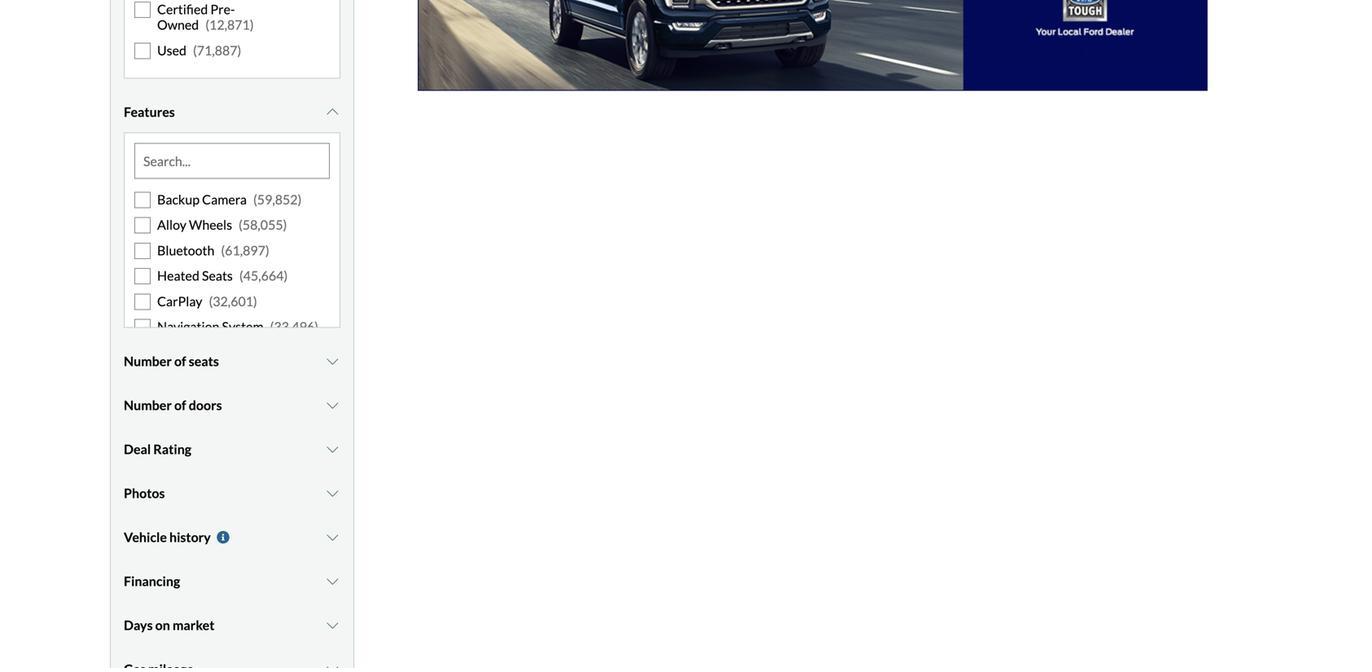 Task type: vqa. For each thing, say whether or not it's contained in the screenshot.


Task type: locate. For each thing, give the bounding box(es) containing it.
chevron down image for seats
[[325, 355, 341, 368]]

number inside number of seats dropdown button
[[124, 353, 172, 369]]

info circle image
[[215, 531, 231, 544]]

days on market button
[[124, 605, 341, 646]]

1 vertical spatial of
[[174, 397, 186, 413]]

number up number of doors
[[124, 353, 172, 369]]

3 chevron down image from the top
[[325, 443, 341, 456]]

number for number of seats
[[124, 353, 172, 369]]

chevron down image inside days on market dropdown button
[[325, 619, 341, 632]]

number inside number of doors dropdown button
[[124, 397, 172, 413]]

of
[[174, 353, 186, 369], [174, 397, 186, 413]]

bluetooth (61,897)
[[157, 242, 269, 258]]

days on market
[[124, 617, 215, 633]]

rating
[[153, 441, 192, 457]]

deal
[[124, 441, 151, 457]]

1 vertical spatial number
[[124, 397, 172, 413]]

4 chevron down image from the top
[[325, 487, 341, 500]]

2 chevron down image from the top
[[325, 531, 341, 544]]

chevron down image for vehicle history dropdown button
[[325, 531, 341, 544]]

chevron down image
[[325, 355, 341, 368], [325, 399, 341, 412], [325, 443, 341, 456], [325, 487, 341, 500], [325, 619, 341, 632]]

1 of from the top
[[174, 353, 186, 369]]

photos button
[[124, 473, 341, 514]]

number
[[124, 353, 172, 369], [124, 397, 172, 413]]

doors
[[189, 397, 222, 413]]

backup
[[157, 191, 200, 207]]

financing
[[124, 573, 180, 589]]

used (71,887)
[[157, 42, 241, 58]]

(59,852)
[[253, 191, 302, 207]]

3 chevron down image from the top
[[325, 575, 341, 588]]

chevron down image inside features dropdown button
[[325, 106, 341, 119]]

navigation
[[157, 319, 219, 334]]

(58,055)
[[239, 217, 287, 233]]

2 number from the top
[[124, 397, 172, 413]]

chevron down image inside number of doors dropdown button
[[325, 399, 341, 412]]

chevron down image for market
[[325, 619, 341, 632]]

of left seats
[[174, 353, 186, 369]]

heated seats (45,664)
[[157, 268, 288, 284]]

history
[[169, 529, 211, 545]]

4 chevron down image from the top
[[325, 663, 341, 668]]

chevron down image inside number of seats dropdown button
[[325, 355, 341, 368]]

bluetooth
[[157, 242, 215, 258]]

1 chevron down image from the top
[[325, 355, 341, 368]]

of left doors
[[174, 397, 186, 413]]

(61,897)
[[221, 242, 269, 258]]

1 number from the top
[[124, 353, 172, 369]]

chevron down image
[[325, 106, 341, 119], [325, 531, 341, 544], [325, 575, 341, 588], [325, 663, 341, 668]]

certified pre- owned
[[157, 1, 235, 33]]

system
[[222, 319, 264, 334]]

0 vertical spatial number
[[124, 353, 172, 369]]

features
[[124, 104, 175, 120]]

alloy
[[157, 217, 187, 233]]

number up deal rating
[[124, 397, 172, 413]]

chevron down image for features dropdown button
[[325, 106, 341, 119]]

2 chevron down image from the top
[[325, 399, 341, 412]]

used
[[157, 42, 187, 58]]

chevron down image inside deal rating dropdown button
[[325, 443, 341, 456]]

2 of from the top
[[174, 397, 186, 413]]

camera
[[202, 191, 247, 207]]

1 chevron down image from the top
[[325, 106, 341, 119]]

0 vertical spatial of
[[174, 353, 186, 369]]

number of seats button
[[124, 341, 341, 382]]

on
[[155, 617, 170, 633]]

5 chevron down image from the top
[[325, 619, 341, 632]]

chevron down image for financing dropdown button
[[325, 575, 341, 588]]

chevron down image inside financing dropdown button
[[325, 575, 341, 588]]



Task type: describe. For each thing, give the bounding box(es) containing it.
wheels
[[189, 217, 232, 233]]

vehicle
[[124, 529, 167, 545]]

navigation system (33,496)
[[157, 319, 319, 334]]

number for number of doors
[[124, 397, 172, 413]]

market
[[173, 617, 215, 633]]

seats
[[189, 353, 219, 369]]

seats
[[202, 268, 233, 284]]

number of doors
[[124, 397, 222, 413]]

owned
[[157, 17, 199, 33]]

alloy wheels (58,055)
[[157, 217, 287, 233]]

deal rating
[[124, 441, 192, 457]]

of for seats
[[174, 353, 186, 369]]

number of doors button
[[124, 385, 341, 426]]

days
[[124, 617, 153, 633]]

backup camera (59,852)
[[157, 191, 302, 207]]

(12,871)
[[205, 17, 254, 33]]

advertisement region
[[418, 0, 1208, 91]]

(45,664)
[[239, 268, 288, 284]]

carplay (32,601)
[[157, 293, 257, 309]]

deal rating button
[[124, 429, 341, 470]]

number of seats
[[124, 353, 219, 369]]

heated
[[157, 268, 199, 284]]

vehicle history button
[[124, 517, 341, 558]]

features button
[[124, 92, 341, 132]]

chevron down image for doors
[[325, 399, 341, 412]]

(32,601)
[[209, 293, 257, 309]]

vehicle history
[[124, 529, 211, 545]]

of for doors
[[174, 397, 186, 413]]

certified
[[157, 1, 208, 17]]

financing button
[[124, 561, 341, 602]]

(71,887)
[[193, 42, 241, 58]]

carplay
[[157, 293, 202, 309]]

photos
[[124, 485, 165, 501]]

pre-
[[210, 1, 235, 17]]

(33,496)
[[270, 319, 319, 334]]

chevron down image inside photos dropdown button
[[325, 487, 341, 500]]

Search... field
[[135, 144, 329, 178]]



